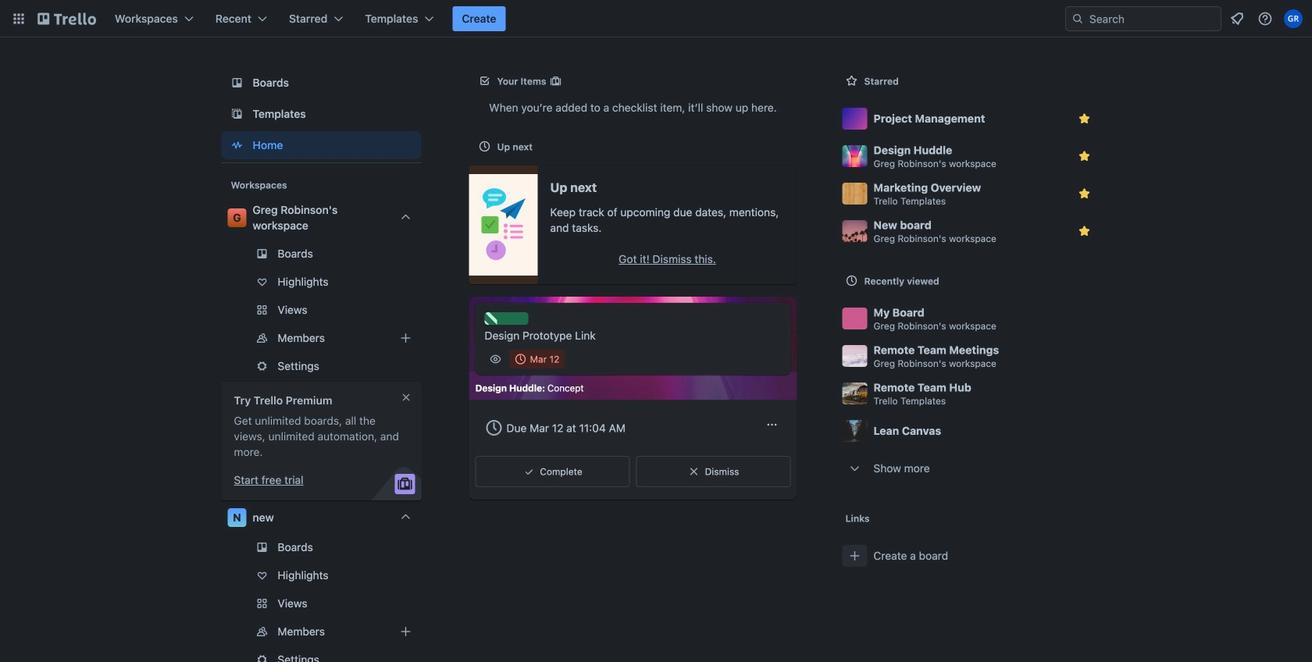 Task type: describe. For each thing, give the bounding box(es) containing it.
home image
[[228, 136, 247, 155]]

add image
[[397, 623, 415, 642]]

template board image
[[228, 105, 247, 123]]

click to unstar project management. it will be removed from your starred list. image
[[1077, 111, 1093, 127]]

back to home image
[[38, 6, 96, 31]]

Search field
[[1085, 8, 1221, 30]]

greg robinson (gregrobinson96) image
[[1285, 9, 1303, 28]]

0 notifications image
[[1228, 9, 1247, 28]]



Task type: locate. For each thing, give the bounding box(es) containing it.
click to unstar marketing overview. it will be removed from your starred list. image
[[1077, 186, 1093, 202]]

add image
[[397, 329, 415, 348]]

open information menu image
[[1258, 11, 1274, 27]]

board image
[[228, 73, 247, 92]]

click to unstar design huddle . it will be removed from your starred list. image
[[1077, 148, 1093, 164]]

color: green, title: none image
[[485, 313, 529, 325]]

primary element
[[0, 0, 1313, 38]]

click to unstar new board. it will be removed from your starred list. image
[[1077, 223, 1093, 239]]

search image
[[1072, 13, 1085, 25]]



Task type: vqa. For each thing, say whether or not it's contained in the screenshot.
the bottommost Starred Icon
no



